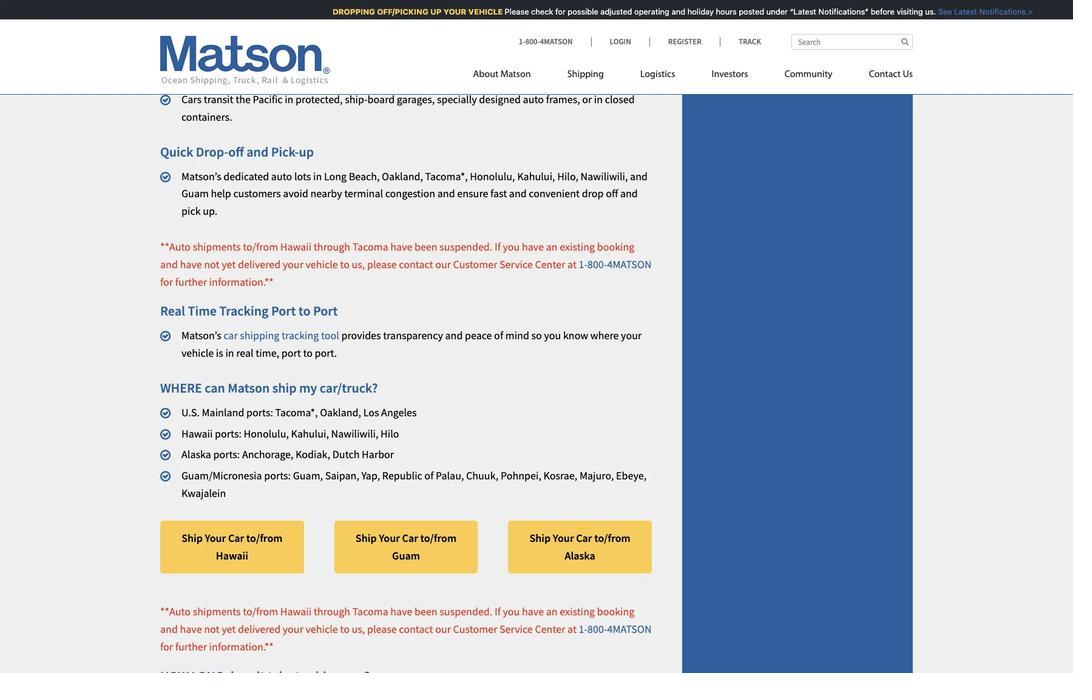 Task type: locate. For each thing, give the bounding box(es) containing it.
auto inside matson's dedicated auto lots in long beach, oakland, tacoma*, honolulu, kahului, hilo, nawiliwili, and guam help customers avoid nearby terminal congestion and ensure fast and convenient drop off and pick up.
[[271, 169, 292, 183]]

auto down one
[[523, 92, 544, 106]]

dropping off/picking up your vehicle please check for possible adjusted operating and holiday hours posted under "latest notifications" before visiting us. see latest notifications.>
[[328, 7, 1028, 16]]

2 ship from the left
[[356, 531, 377, 545]]

ports: for alaska
[[213, 448, 240, 462]]

off down nawiliwili,
[[606, 187, 618, 201]]

1 horizontal spatial honolulu,
[[470, 169, 515, 183]]

0 vertical spatial **auto
[[160, 240, 191, 254]]

1 delivered from the top
[[238, 257, 281, 271]]

kahului, inside matson's dedicated auto lots in long beach, oakland, tacoma*, honolulu, kahului, hilo, nawiliwili, and guam help customers avoid nearby terminal congestion and ensure fast and convenient drop off and pick up.
[[517, 169, 555, 183]]

1 horizontal spatial tacoma*,
[[425, 169, 468, 183]]

0 horizontal spatial honolulu,
[[244, 427, 289, 441]]

2 horizontal spatial of
[[494, 328, 503, 342]]

0 vertical spatial through
[[314, 240, 350, 254]]

an
[[546, 240, 558, 254], [546, 605, 558, 619]]

1 horizontal spatial alaska
[[565, 549, 596, 563]]

2 vertical spatial of
[[425, 469, 434, 483]]

ports: down the mainland
[[215, 427, 242, 441]]

1 horizontal spatial guam
[[392, 549, 420, 563]]

my
[[299, 380, 317, 397]]

0 vertical spatial of
[[294, 71, 303, 85]]

contact up attentive car care
[[182, 11, 217, 25]]

us, for where can matson ship my car/truck?
[[352, 622, 365, 636]]

1 vertical spatial center
[[535, 622, 566, 636]]

1 shipments from the top
[[193, 240, 241, 254]]

1 vertical spatial or
[[582, 92, 592, 106]]

shipping
[[567, 70, 604, 80]]

1 vertical spatial tacoma*,
[[275, 405, 318, 419]]

1 horizontal spatial each
[[444, 71, 466, 85]]

matson's up help
[[182, 169, 221, 183]]

1 vertical spatial for
[[160, 275, 173, 289]]

0 vertical spatial the
[[534, 71, 549, 85]]

2 us, from the top
[[352, 622, 365, 636]]

1 tacoma from the top
[[353, 240, 388, 254]]

1 vertical spatial existing
[[560, 605, 595, 619]]

transparency
[[383, 328, 443, 342]]

through for attentive car care
[[314, 240, 350, 254]]

visiting
[[892, 7, 918, 16]]

0 vertical spatial information.**
[[209, 275, 274, 289]]

ship inside ship your car to/from alaska
[[530, 531, 551, 545]]

at for attentive car care
[[568, 257, 577, 271]]

your for alaska
[[553, 531, 574, 545]]

1 not from the top
[[204, 257, 220, 271]]

our for attentive car care
[[435, 257, 451, 271]]

through for where can matson ship my car/truck?
[[314, 605, 350, 619]]

oakland, down car/truck?
[[320, 405, 361, 419]]

in inside provides transparency and peace of mind so you know where your vehicle is in real time, port to port.
[[225, 346, 234, 360]]

about
[[473, 70, 499, 80]]

0 horizontal spatial guam
[[182, 187, 209, 201]]

ship for ship your car to/from hawaii
[[182, 531, 203, 545]]

of inside guam/micronesia ports: guam, saipan, yap, republic of palau, chuuk, pohnpei, kosrae, majuro, ebeye, kwajalein
[[425, 469, 434, 483]]

0 vertical spatial been
[[415, 240, 438, 254]]

know
[[563, 328, 588, 342]]

ship your car to/from hawaii
[[182, 531, 283, 563]]

existing for where can matson ship my car/truck?
[[560, 605, 595, 619]]

1 vertical spatial an
[[546, 605, 558, 619]]

shipments for car
[[193, 240, 241, 254]]

yet
[[222, 257, 236, 271], [222, 622, 236, 636]]

2 been from the top
[[415, 605, 438, 619]]

port
[[282, 346, 301, 360]]

0 vertical spatial our
[[435, 257, 451, 271]]

2 center from the top
[[535, 622, 566, 636]]

1 vertical spatial of
[[494, 328, 503, 342]]

None search field
[[792, 34, 913, 50]]

guam,
[[293, 469, 323, 483]]

0 vertical spatial provides
[[402, 71, 442, 85]]

before
[[866, 7, 890, 16]]

1 existing from the top
[[560, 240, 595, 254]]

yet for can
[[222, 622, 236, 636]]

1 center from the top
[[535, 257, 566, 271]]

contact inside contact us link
[[869, 70, 901, 80]]

for for where can matson ship my car/truck?
[[160, 640, 173, 654]]

2 vertical spatial your
[[283, 622, 303, 636]]

to/from inside ship your car to/from hawaii
[[246, 531, 283, 545]]

2 delivered from the top
[[238, 622, 281, 636]]

0 horizontal spatial kahului,
[[291, 427, 329, 441]]

0 vertical spatial kahului,
[[517, 169, 555, 183]]

every
[[487, 71, 513, 85]]

1 ship from the left
[[182, 531, 203, 545]]

ship for ship your car to/from alaska
[[530, 531, 551, 545]]

0 vertical spatial an
[[546, 240, 558, 254]]

0 horizontal spatial off
[[228, 143, 244, 160]]

booking
[[597, 240, 635, 254], [597, 605, 635, 619]]

login
[[610, 36, 631, 47]]

2 through from the top
[[314, 605, 350, 619]]

0 vertical spatial or
[[620, 11, 629, 25]]

attentive
[[160, 45, 213, 62]]

0 vertical spatial tacoma*,
[[425, 169, 468, 183]]

vehicles,
[[547, 11, 587, 25]]

have
[[391, 240, 413, 254], [522, 240, 544, 254], [180, 257, 202, 271], [391, 605, 413, 619], [522, 605, 544, 619], [180, 622, 202, 636]]

dropping
[[328, 7, 370, 16]]

4matson
[[377, 11, 421, 25], [540, 36, 573, 47], [607, 257, 652, 271], [607, 622, 652, 636]]

2 1-800-4matson for further information.** from the top
[[160, 622, 652, 654]]

service for attentive car care
[[500, 257, 533, 271]]

oakland, up congestion
[[382, 169, 423, 183]]

2 existing from the top
[[560, 605, 595, 619]]

1 vertical spatial **auto
[[160, 605, 191, 619]]

chuuk,
[[466, 469, 499, 483]]

each up specially
[[444, 71, 466, 85]]

1 vertical spatial suspended.
[[440, 605, 493, 619]]

2 shipments from the top
[[193, 605, 241, 619]]

0 vertical spatial further
[[175, 275, 207, 289]]

in right "pacific"
[[285, 92, 294, 106]]

convenient
[[529, 187, 580, 201]]

saipan,
[[325, 469, 359, 483]]

1 vertical spatial booking
[[597, 605, 635, 619]]

ship your car to/from alaska link
[[508, 521, 652, 574]]

is
[[216, 346, 223, 360]]

at
[[337, 11, 346, 25], [568, 257, 577, 271], [568, 622, 577, 636]]

0 vertical spatial alaska
[[182, 448, 211, 462]]

2 yet from the top
[[222, 622, 236, 636]]

2 please from the top
[[367, 622, 397, 636]]

2 port from the left
[[313, 303, 338, 320]]

oakland, inside matson's dedicated auto lots in long beach, oakland, tacoma*, honolulu, kahului, hilo, nawiliwili, and guam help customers avoid nearby terminal congestion and ensure fast and convenient drop off and pick up.
[[382, 169, 423, 183]]

honolulu, inside matson's dedicated auto lots in long beach, oakland, tacoma*, honolulu, kahului, hilo, nawiliwili, and guam help customers avoid nearby terminal congestion and ensure fast and convenient drop off and pick up.
[[470, 169, 515, 183]]

1 1-800-4matson for further information.** from the top
[[160, 257, 652, 289]]

2 your from the left
[[379, 531, 400, 545]]

tacoma*, up hawaii ports: honolulu, kahului, nawiliwili, hilo
[[275, 405, 318, 419]]

1 further from the top
[[175, 275, 207, 289]]

2 vertical spatial you
[[503, 605, 520, 619]]

1 an from the top
[[546, 240, 558, 254]]

tacoma*,
[[425, 169, 468, 183], [275, 405, 318, 419]]

tacoma for attentive car care
[[353, 240, 388, 254]]

0 horizontal spatial ship
[[182, 531, 203, 545]]

2 our from the top
[[435, 622, 451, 636]]

ports: up guam/micronesia
[[213, 448, 240, 462]]

us
[[903, 70, 913, 80]]

1 matson's from the top
[[182, 169, 221, 183]]

shipping
[[240, 328, 280, 342]]

kahului, up kodiak,
[[291, 427, 329, 441]]

2 vertical spatial service
[[500, 622, 533, 636]]

2 an from the top
[[546, 605, 558, 619]]

2 vertical spatial for
[[160, 640, 173, 654]]

1 vertical spatial matson's
[[182, 328, 221, 342]]

alaska
[[182, 448, 211, 462], [565, 549, 596, 563]]

0 horizontal spatial provides
[[342, 328, 381, 342]]

drop
[[582, 187, 604, 201]]

0 horizontal spatial each
[[326, 71, 347, 85]]

matson right the can
[[228, 380, 270, 397]]

vehicle
[[306, 257, 338, 271], [182, 346, 214, 360], [306, 622, 338, 636]]

Search search field
[[792, 34, 913, 50]]

car for ship your car to/from alaska
[[576, 531, 592, 545]]

1 vertical spatial off
[[606, 187, 618, 201]]

1 contact from the top
[[399, 257, 433, 271]]

service
[[301, 11, 335, 25], [500, 257, 533, 271], [500, 622, 533, 636]]

2 suspended. from the top
[[440, 605, 493, 619]]

contact for contact matson customer service at 1-800-4matson to get a quote on oversized vehicles, boats, or rvs.
[[182, 11, 217, 25]]

2 contact from the top
[[399, 622, 433, 636]]

1 vertical spatial **auto shipments to/from hawaii through tacoma have been suspended. if you have an existing booking and have not yet delivered your vehicle to us, please contact our customer service center at
[[160, 605, 635, 636]]

ship-
[[345, 92, 368, 106]]

2 vertical spatial vehicle
[[306, 622, 338, 636]]

1 vertical spatial been
[[415, 605, 438, 619]]

1 vertical spatial yet
[[222, 622, 236, 636]]

in left 'closed'
[[594, 92, 603, 106]]

0 vertical spatial **auto shipments to/from hawaii through tacoma have been suspended. if you have an existing booking and have not yet delivered your vehicle to us, please contact our customer service center at
[[160, 240, 635, 271]]

0 horizontal spatial oakland,
[[320, 405, 361, 419]]

quick drop-off and pick-up
[[160, 143, 314, 160]]

1 horizontal spatial oakland,
[[382, 169, 423, 183]]

0 vertical spatial guam
[[182, 187, 209, 201]]

2 each from the left
[[444, 71, 466, 85]]

2 tacoma from the top
[[353, 605, 388, 619]]

garages,
[[397, 92, 435, 106]]

2 **auto from the top
[[160, 605, 191, 619]]

please for attentive car care
[[367, 257, 397, 271]]

0 vertical spatial contact
[[399, 257, 433, 271]]

kahului, up convenient
[[517, 169, 555, 183]]

0 horizontal spatial the
[[236, 92, 251, 106]]

1 suspended. from the top
[[440, 240, 493, 254]]

in right lots
[[313, 169, 322, 183]]

1 vertical spatial service
[[500, 257, 533, 271]]

1 us, from the top
[[352, 257, 365, 271]]

center for where can matson ship my car/truck?
[[535, 622, 566, 636]]

off/picking
[[372, 7, 423, 16]]

1-800-4matson for further information.**
[[160, 257, 652, 289], [160, 622, 652, 654]]

1 through from the top
[[314, 240, 350, 254]]

hawaii
[[280, 240, 312, 254], [182, 427, 213, 441], [216, 549, 248, 563], [280, 605, 312, 619]]

time
[[188, 303, 217, 320]]

0 vertical spatial not
[[204, 257, 220, 271]]

an for attentive car care
[[546, 240, 558, 254]]

1 port from the left
[[271, 303, 296, 320]]

0 vertical spatial for
[[550, 7, 561, 16]]

2 booking from the top
[[597, 605, 635, 619]]

1 **auto shipments to/from hawaii through tacoma have been suspended. if you have an existing booking and have not yet delivered your vehicle to us, please contact our customer service center at from the top
[[160, 240, 635, 271]]

further
[[175, 275, 207, 289], [175, 640, 207, 654]]

1 yet from the top
[[222, 257, 236, 271]]

ship inside 'ship your car to/from guam'
[[356, 531, 377, 545]]

1 vertical spatial us,
[[352, 622, 365, 636]]

car
[[224, 328, 238, 342]]

matson's
[[182, 169, 221, 183], [182, 328, 221, 342]]

1 your from the left
[[205, 531, 226, 545]]

on
[[488, 11, 500, 25]]

drop-
[[196, 143, 228, 160]]

each right cars
[[326, 71, 347, 85]]

off up "dedicated" at the top left of page
[[228, 143, 244, 160]]

for
[[550, 7, 561, 16], [160, 275, 173, 289], [160, 640, 173, 654]]

been for where can matson ship my car/truck?
[[415, 605, 438, 619]]

to/from inside 'ship your car to/from guam'
[[420, 531, 457, 545]]

community link
[[767, 64, 851, 89]]

to/from inside ship your car to/from alaska
[[594, 531, 631, 545]]

of left cars
[[294, 71, 303, 85]]

ports: inside guam/micronesia ports: guam, saipan, yap, republic of palau, chuuk, pohnpei, kosrae, majuro, ebeye, kwajalein
[[264, 469, 291, 483]]

2 matson's from the top
[[182, 328, 221, 342]]

ship inside ship your car to/from hawaii
[[182, 531, 203, 545]]

honolulu, up "anchorage,"
[[244, 427, 289, 441]]

2 further from the top
[[175, 640, 207, 654]]

guam inside matson's dedicated auto lots in long beach, oakland, tacoma*, honolulu, kahului, hilo, nawiliwili, and guam help customers avoid nearby terminal congestion and ensure fast and convenient drop off and pick up.
[[182, 187, 209, 201]]

delivered for care
[[238, 257, 281, 271]]

or left rvs.
[[620, 11, 629, 25]]

us.
[[920, 7, 931, 16]]

alaska inside ship your car to/from alaska
[[565, 549, 596, 563]]

1 **auto from the top
[[160, 240, 191, 254]]

cars
[[305, 71, 324, 85]]

1 horizontal spatial off
[[606, 187, 618, 201]]

2 not from the top
[[204, 622, 220, 636]]

2 if from the top
[[495, 605, 501, 619]]

0 vertical spatial contact
[[182, 11, 217, 25]]

0 horizontal spatial of
[[294, 71, 303, 85]]

been for attentive car care
[[415, 240, 438, 254]]

2 information.** from the top
[[209, 640, 274, 654]]

existing for attentive car care
[[560, 240, 595, 254]]

u.s. mainland ports: tacoma*, oakland, los angeles
[[182, 405, 417, 419]]

3 ship from the left
[[530, 531, 551, 545]]

of left mind
[[494, 328, 503, 342]]

or down care.
[[582, 92, 592, 106]]

1 been from the top
[[415, 240, 438, 254]]

1-800-4matson for further information.** for where can matson ship my car/truck?
[[160, 622, 652, 654]]

to/from for ship your car to/from alaska
[[594, 531, 631, 545]]

to/from for ship your car to/from guam
[[420, 531, 457, 545]]

0 vertical spatial please
[[367, 257, 397, 271]]

peace
[[465, 328, 492, 342]]

0 vertical spatial your
[[283, 257, 303, 271]]

your inside ship your car to/from alaska
[[553, 531, 574, 545]]

0 vertical spatial matson's
[[182, 169, 221, 183]]

1 vertical spatial at
[[568, 257, 577, 271]]

the right one
[[534, 71, 549, 85]]

2 vertical spatial at
[[568, 622, 577, 636]]

kahului,
[[517, 169, 555, 183], [291, 427, 329, 441]]

contact for attentive car care
[[399, 257, 433, 271]]

long
[[324, 169, 347, 183]]

port up car shipping tracking tool link
[[271, 303, 296, 320]]

1 vertical spatial vehicle
[[182, 346, 214, 360]]

ports: down "anchorage,"
[[264, 469, 291, 483]]

car inside 'ship your car to/from guam'
[[402, 531, 418, 545]]

car inside ship your car to/from hawaii
[[228, 531, 244, 545]]

0 horizontal spatial contact
[[182, 11, 217, 25]]

car for ship your car to/from guam
[[402, 531, 418, 545]]

matson inside top menu navigation
[[501, 70, 531, 80]]

of left palau,
[[425, 469, 434, 483]]

0 vertical spatial booking
[[597, 240, 635, 254]]

in right is
[[225, 346, 234, 360]]

tacoma*, up ensure
[[425, 169, 468, 183]]

board
[[368, 92, 395, 106]]

a
[[451, 11, 457, 25]]

to
[[423, 11, 433, 25], [340, 257, 350, 271], [299, 303, 311, 320], [303, 346, 313, 360], [340, 622, 350, 636]]

existing
[[560, 240, 595, 254], [560, 605, 595, 619]]

auto left lots
[[271, 169, 292, 183]]

provides right the tool
[[342, 328, 381, 342]]

provides up garages,
[[402, 71, 442, 85]]

port up the tool
[[313, 303, 338, 320]]

beach,
[[349, 169, 380, 183]]

1 vertical spatial if
[[495, 605, 501, 619]]

1 vertical spatial provides
[[342, 328, 381, 342]]

1 vertical spatial contact
[[869, 70, 901, 80]]

fast
[[491, 187, 507, 201]]

1 if from the top
[[495, 240, 501, 254]]

or inside cars transit the pacific in protected, ship-board garages, specially designed auto frames, or in closed containers.
[[582, 92, 592, 106]]

matson up care
[[219, 11, 253, 25]]

hawaii ports: honolulu, kahului, nawiliwili, hilo
[[182, 427, 399, 441]]

0 vertical spatial center
[[535, 257, 566, 271]]

matson's inside matson's dedicated auto lots in long beach, oakland, tacoma*, honolulu, kahului, hilo, nawiliwili, and guam help customers avoid nearby terminal congestion and ensure fast and convenient drop off and pick up.
[[182, 169, 221, 183]]

each
[[326, 71, 347, 85], [444, 71, 466, 85]]

and
[[667, 7, 680, 16], [382, 71, 400, 85], [468, 71, 485, 85], [247, 143, 269, 160], [630, 169, 648, 183], [438, 187, 455, 201], [509, 187, 527, 201], [620, 187, 638, 201], [160, 257, 178, 271], [445, 328, 463, 342], [160, 622, 178, 636]]

1 horizontal spatial kahului,
[[517, 169, 555, 183]]

at for where can matson ship my car/truck?
[[568, 622, 577, 636]]

1 vertical spatial alaska
[[565, 549, 596, 563]]

suspended. for attentive car care
[[440, 240, 493, 254]]

1 vertical spatial 1-800-4matson for further information.**
[[160, 622, 652, 654]]

0 vertical spatial existing
[[560, 240, 595, 254]]

boats,
[[589, 11, 617, 25]]

0 vertical spatial service
[[301, 11, 335, 25]]

0 vertical spatial us,
[[352, 257, 365, 271]]

honolulu, up fast
[[470, 169, 515, 183]]

logistics link
[[622, 64, 694, 89]]

1 information.** from the top
[[209, 275, 274, 289]]

1 booking from the top
[[597, 240, 635, 254]]

so
[[532, 328, 542, 342]]

0 horizontal spatial auto
[[271, 169, 292, 183]]

matson's down time
[[182, 328, 221, 342]]

you
[[503, 240, 520, 254], [544, 328, 561, 342], [503, 605, 520, 619]]

1 horizontal spatial or
[[620, 11, 629, 25]]

your inside ship your car to/from hawaii
[[205, 531, 226, 545]]

0 vertical spatial auto
[[523, 92, 544, 106]]

the right transit
[[236, 92, 251, 106]]

1 vertical spatial through
[[314, 605, 350, 619]]

0 vertical spatial if
[[495, 240, 501, 254]]

1 vertical spatial you
[[544, 328, 561, 342]]

1 our from the top
[[435, 257, 451, 271]]

0 vertical spatial off
[[228, 143, 244, 160]]

shipments
[[193, 240, 241, 254], [193, 605, 241, 619]]

contact left us at right
[[869, 70, 901, 80]]

1 vertical spatial not
[[204, 622, 220, 636]]

**auto shipments to/from hawaii through tacoma have been suspended. if you have an existing booking and have not yet delivered your vehicle to us, please contact our customer service center at for where can matson ship my car/truck?
[[160, 605, 635, 636]]

matson up designed
[[501, 70, 531, 80]]

2 **auto shipments to/from hawaii through tacoma have been suspended. if you have an existing booking and have not yet delivered your vehicle to us, please contact our customer service center at from the top
[[160, 605, 635, 636]]

1 horizontal spatial your
[[379, 531, 400, 545]]

your inside provides transparency and peace of mind so you know where your vehicle is in real time, port to port.
[[621, 328, 642, 342]]

3 your from the left
[[553, 531, 574, 545]]

1 horizontal spatial auto
[[523, 92, 544, 106]]

0 vertical spatial honolulu,
[[470, 169, 515, 183]]

car inside ship your car to/from alaska
[[576, 531, 592, 545]]

**auto shipments to/from hawaii through tacoma have been suspended. if you have an existing booking and have not yet delivered your vehicle to us, please contact our customer service center at for attentive car care
[[160, 240, 635, 271]]

1 vertical spatial delivered
[[238, 622, 281, 636]]

yap,
[[362, 469, 380, 483]]

1 please from the top
[[367, 257, 397, 271]]

booking for attentive car care
[[597, 240, 635, 254]]

our
[[435, 257, 451, 271], [435, 622, 451, 636]]

where can matson ship my car/truck?
[[160, 380, 378, 397]]

customer for attentive car care
[[453, 257, 497, 271]]

contact
[[399, 257, 433, 271], [399, 622, 433, 636]]

check
[[526, 7, 548, 16]]

us, for attentive car care
[[352, 257, 365, 271]]

if
[[495, 240, 501, 254], [495, 605, 501, 619]]

your inside 'ship your car to/from guam'
[[379, 531, 400, 545]]

contact for contact us
[[869, 70, 901, 80]]

if for where can matson ship my car/truck?
[[495, 605, 501, 619]]

0 vertical spatial oakland,
[[382, 169, 423, 183]]

2 horizontal spatial your
[[553, 531, 574, 545]]

0 vertical spatial delivered
[[238, 257, 281, 271]]



Task type: vqa. For each thing, say whether or not it's contained in the screenshot.
EVERY
yes



Task type: describe. For each thing, give the bounding box(es) containing it.
vehicle for care
[[306, 257, 338, 271]]

care
[[237, 45, 264, 62]]

ship
[[272, 380, 297, 397]]

dedicated
[[224, 169, 269, 183]]

community
[[785, 70, 833, 80]]

finest
[[551, 71, 577, 85]]

1-800-4matson for further information.** for attentive car care
[[160, 257, 652, 289]]

matson's car shipping tracking tool
[[182, 328, 339, 342]]

shipping link
[[549, 64, 622, 89]]

attentive car care
[[160, 45, 264, 62]]

pick
[[182, 204, 201, 218]]

matson's dedicated auto lots in long beach, oakland, tacoma*, honolulu, kahului, hilo, nawiliwili, and guam help customers avoid nearby terminal congestion and ensure fast and convenient drop off and pick up.
[[182, 169, 648, 218]]

delivered for matson
[[238, 622, 281, 636]]

adjusted
[[595, 7, 627, 16]]

ship your car to/from alaska
[[530, 531, 631, 563]]

u.s.
[[182, 405, 200, 419]]

register link
[[649, 36, 720, 47]]

off inside matson's dedicated auto lots in long beach, oakland, tacoma*, honolulu, kahului, hilo, nawiliwili, and guam help customers avoid nearby terminal congestion and ensure fast and convenient drop off and pick up.
[[606, 187, 618, 201]]

frames,
[[546, 92, 580, 106]]

top menu navigation
[[473, 64, 913, 89]]

your for hawaii
[[205, 531, 226, 545]]

blue matson logo with ocean, shipping, truck, rail and logistics written beneath it. image
[[160, 36, 330, 86]]

quick
[[160, 143, 193, 160]]

**auto for attentive car care
[[160, 240, 191, 254]]

dutch
[[333, 448, 360, 462]]

kosrae,
[[544, 469, 578, 483]]

pacific
[[253, 92, 283, 106]]

"latest
[[785, 7, 811, 16]]

not for can
[[204, 622, 220, 636]]

posted
[[734, 7, 759, 16]]

1 vertical spatial honolulu,
[[244, 427, 289, 441]]

get
[[435, 11, 449, 25]]

booking for where can matson ship my car/truck?
[[597, 605, 635, 619]]

terminal
[[344, 187, 383, 201]]

your for where can matson ship my car/truck?
[[283, 622, 303, 636]]

nearby
[[311, 187, 342, 201]]

1 horizontal spatial the
[[534, 71, 549, 85]]

real
[[160, 303, 185, 320]]

nawiliwili, hilo
[[331, 427, 399, 441]]

our for where can matson ship my car/truck?
[[435, 622, 451, 636]]

care.
[[579, 71, 601, 85]]

month
[[350, 71, 380, 85]]

shipments for can
[[193, 605, 241, 619]]

your for guam
[[379, 531, 400, 545]]

customers
[[233, 187, 281, 201]]

operating
[[629, 7, 664, 16]]

specially
[[437, 92, 477, 106]]

to inside provides transparency and peace of mind so you know where your vehicle is in real time, port to port.
[[303, 346, 313, 360]]

provides transparency and peace of mind so you know where your vehicle is in real time, port to port.
[[182, 328, 642, 360]]

for for attentive car care
[[160, 275, 173, 289]]

car shipping tracking tool link
[[224, 328, 339, 342]]

harbor
[[362, 448, 394, 462]]

about matson link
[[473, 64, 549, 89]]

ebeye,
[[616, 469, 647, 483]]

majuro,
[[580, 469, 614, 483]]

where
[[591, 328, 619, 342]]

contact us
[[869, 70, 913, 80]]

port.
[[315, 346, 337, 360]]

matson up cars
[[182, 71, 215, 85]]

of inside provides transparency and peace of mind so you know where your vehicle is in real time, port to port.
[[494, 328, 503, 342]]

1 horizontal spatial provides
[[402, 71, 442, 85]]

**auto for where can matson ship my car/truck?
[[160, 605, 191, 619]]

ensure
[[457, 187, 488, 201]]

further for where
[[175, 640, 207, 654]]

notifications.>
[[974, 7, 1028, 16]]

service for where can matson ship my car/truck?
[[500, 622, 533, 636]]

you for attentive car care
[[503, 240, 520, 254]]

anchorage,
[[242, 448, 294, 462]]

hilo,
[[557, 169, 579, 183]]

0 horizontal spatial alaska
[[182, 448, 211, 462]]

not for car
[[204, 257, 220, 271]]

tracking
[[282, 328, 319, 342]]

time,
[[256, 346, 279, 360]]

suspended. for where can matson ship my car/truck?
[[440, 605, 493, 619]]

an for where can matson ship my car/truck?
[[546, 605, 558, 619]]

yet for car
[[222, 257, 236, 271]]

matson's for matson's dedicated auto lots in long beach, oakland, tacoma*, honolulu, kahului, hilo, nawiliwili, and guam help customers avoid nearby terminal congestion and ensure fast and convenient drop off and pick up.
[[182, 169, 221, 183]]

customer for where can matson ship my car/truck?
[[453, 622, 497, 636]]

real
[[236, 346, 254, 360]]

kwajalein
[[182, 486, 226, 500]]

hours
[[711, 7, 732, 16]]

palau,
[[436, 469, 464, 483]]

ports: for guam/micronesia
[[264, 469, 291, 483]]

transit
[[204, 92, 233, 106]]

you for where can matson ship my car/truck?
[[503, 605, 520, 619]]

to/from for ship your car to/from hawaii
[[246, 531, 283, 545]]

1 vertical spatial oakland,
[[320, 405, 361, 419]]

investors
[[712, 70, 748, 80]]

if for attentive car care
[[495, 240, 501, 254]]

see
[[933, 7, 947, 16]]

guam/micronesia
[[182, 469, 262, 483]]

information.** for matson
[[209, 640, 274, 654]]

ships
[[217, 71, 241, 85]]

hawaii inside ship your car to/from hawaii
[[216, 549, 248, 563]]

the inside cars transit the pacific in protected, ship-board garages, specially designed auto frames, or in closed containers.
[[236, 92, 251, 106]]

car for ship your car to/from hawaii
[[228, 531, 244, 545]]

center for attentive car care
[[535, 257, 566, 271]]

lots
[[294, 169, 311, 183]]

ports: for hawaii
[[215, 427, 242, 441]]

in inside matson's dedicated auto lots in long beach, oakland, tacoma*, honolulu, kahului, hilo, nawiliwili, and guam help customers avoid nearby terminal congestion and ensure fast and convenient drop off and pick up.
[[313, 169, 322, 183]]

mind
[[506, 328, 529, 342]]

contact for where can matson ship my car/truck?
[[399, 622, 433, 636]]

you inside provides transparency and peace of mind so you know where your vehicle is in real time, port to port.
[[544, 328, 561, 342]]

ship for ship your car to/from guam
[[356, 531, 377, 545]]

information.** for care
[[209, 275, 274, 289]]

provides inside provides transparency and peace of mind so you know where your vehicle is in real time, port to port.
[[342, 328, 381, 342]]

matson ships thousands of cars each month and provides each and every one the finest care.
[[182, 71, 601, 85]]

your
[[439, 7, 461, 16]]

angeles
[[381, 405, 417, 419]]

1 each from the left
[[326, 71, 347, 85]]

contact us link
[[851, 64, 913, 89]]

tool
[[321, 328, 339, 342]]

see latest notifications.> link
[[931, 7, 1028, 16]]

pohnpei,
[[501, 469, 541, 483]]

quote
[[459, 11, 486, 25]]

real time tracking port to port
[[160, 303, 338, 320]]

los
[[363, 405, 379, 419]]

1-800-4matson
[[519, 36, 573, 47]]

0 vertical spatial at
[[337, 11, 346, 25]]

up
[[425, 7, 437, 16]]

vehicle for matson
[[306, 622, 338, 636]]

tacoma*, inside matson's dedicated auto lots in long beach, oakland, tacoma*, honolulu, kahului, hilo, nawiliwili, and guam help customers avoid nearby terminal congestion and ensure fast and convenient drop off and pick up.
[[425, 169, 468, 183]]

your for attentive car care
[[283, 257, 303, 271]]

search image
[[902, 38, 909, 46]]

holiday
[[682, 7, 709, 16]]

containers.
[[182, 110, 232, 124]]

0 vertical spatial customer
[[255, 11, 299, 25]]

ship your car to/from guam
[[356, 531, 457, 563]]

vehicle inside provides transparency and peace of mind so you know where your vehicle is in real time, port to port.
[[182, 346, 214, 360]]

tracking
[[219, 303, 269, 320]]

guam/micronesia ports: guam, saipan, yap, republic of palau, chuuk, pohnpei, kosrae, majuro, ebeye, kwajalein
[[182, 469, 647, 500]]

please for where can matson ship my car/truck?
[[367, 622, 397, 636]]

mainland
[[202, 405, 244, 419]]

and inside provides transparency and peace of mind so you know where your vehicle is in real time, port to port.
[[445, 328, 463, 342]]

guam inside 'ship your car to/from guam'
[[392, 549, 420, 563]]

ports: down where can matson ship my car/truck?
[[247, 405, 273, 419]]

0 horizontal spatial tacoma*,
[[275, 405, 318, 419]]

auto inside cars transit the pacific in protected, ship-board garages, specially designed auto frames, or in closed containers.
[[523, 92, 544, 106]]

protected,
[[296, 92, 343, 106]]

matson's for matson's car shipping tracking tool
[[182, 328, 221, 342]]

further for attentive
[[175, 275, 207, 289]]

tacoma for where can matson ship my car/truck?
[[353, 605, 388, 619]]

register
[[668, 36, 702, 47]]

logistics
[[640, 70, 675, 80]]

car/truck?
[[320, 380, 378, 397]]



